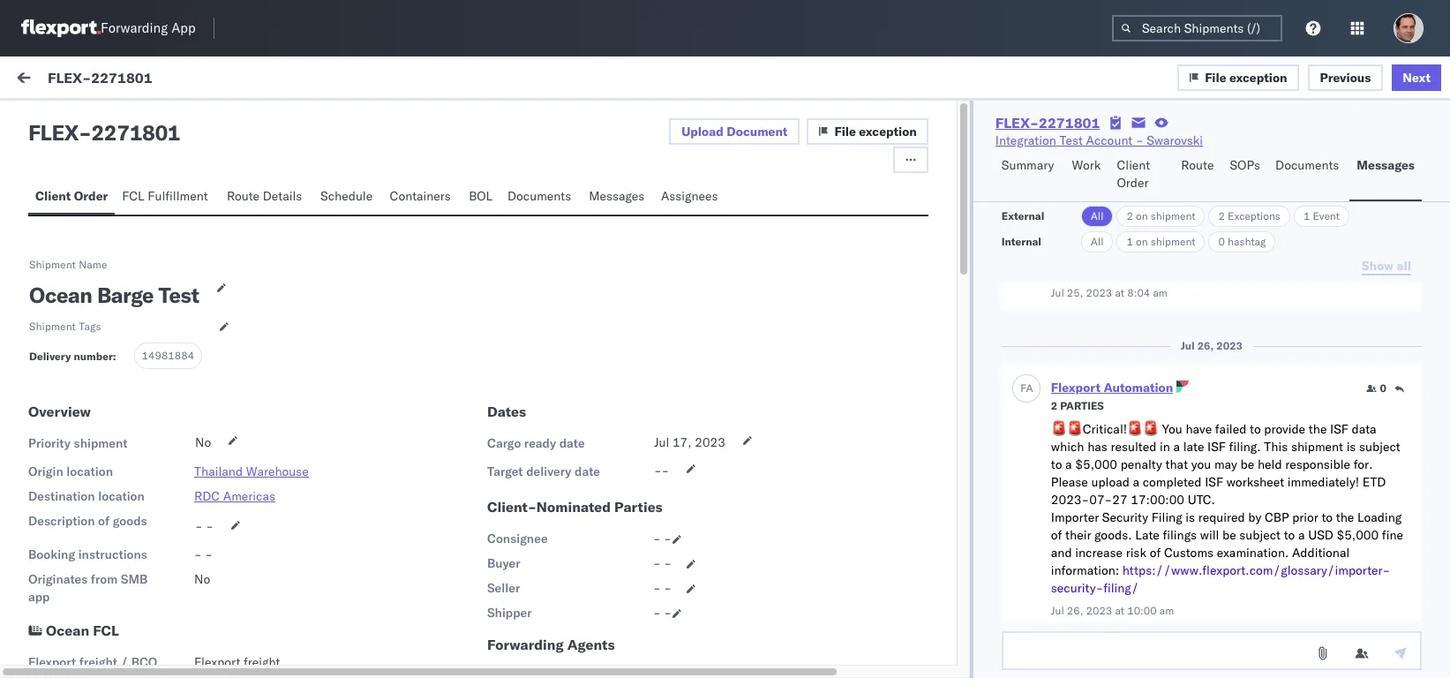 Task type: vqa. For each thing, say whether or not it's contained in the screenshot.
23, associated with Los
no



Task type: describe. For each thing, give the bounding box(es) containing it.
flexport. image
[[21, 19, 101, 37]]

buyer
[[487, 555, 520, 571]]

1 horizontal spatial the
[[1336, 509, 1355, 525]]

notifying
[[95, 498, 144, 514]]

1 horizontal spatial client order button
[[1110, 149, 1174, 201]]

jul for jul 26, 2023 at 10:00 am
[[1051, 604, 1064, 617]]

please inside 🚨🚨critical!🚨🚨 you have failed to provide the isf data which has resulted in a late isf filing. this shipment is subject to a $5,000 penalty that you may be held responsible for. please upload a completed isf worksheet immediately! etd 2023-07-27 17:00:00 utc. importer security filing is required by cbp prior to the loading of their goods. late filings will be subject to a usd $5,000 fine and increase risk of customs examination. additional information:
[[1051, 474, 1088, 490]]

related work item/shipment
[[1121, 153, 1258, 166]]

note
[[93, 533, 118, 549]]

a down prior
[[1299, 527, 1305, 543]]

whatever floats your boat!
[[53, 303, 201, 319]]

late
[[1135, 527, 1160, 543]]

a right in
[[1174, 439, 1180, 455]]

0 horizontal spatial messages
[[589, 188, 645, 204]]

1 resize handle column header from the left
[[461, 147, 483, 678]]

jul 26, 2023
[[1181, 339, 1243, 352]]

shipment down flex- 1854269
[[1151, 235, 1196, 248]]

1 vertical spatial client
[[35, 188, 71, 204]]

jul 25, 2023 at 8:04 am
[[1051, 286, 1168, 299]]

https://www.flexport.com/glossary/importer- security-filing/ link
[[1051, 562, 1391, 596]]

flex- right the my
[[48, 68, 91, 86]]

flexport freight / bco
[[28, 654, 157, 670]]

1 horizontal spatial your
[[144, 303, 168, 319]]

17:00:00
[[1131, 492, 1185, 508]]

shipment for shipment tags
[[29, 320, 76, 333]]

pm for 4:00
[[604, 207, 622, 223]]

jul 26, 2023 at 10:00 am
[[1051, 604, 1174, 617]]

has
[[1088, 439, 1108, 455]]

0 horizontal spatial is
[[80, 418, 89, 434]]

upload
[[682, 124, 724, 139]]

1 458574 from the top
[[1157, 384, 1203, 400]]

delivery number :
[[29, 350, 116, 363]]

0 vertical spatial flex-2271801
[[48, 68, 152, 86]]

flex- down filing/
[[1120, 614, 1157, 630]]

1 horizontal spatial client order
[[1117, 157, 1151, 191]]

17,
[[673, 434, 692, 450]]

1 vertical spatial fcl
[[93, 622, 119, 639]]

--
[[654, 463, 669, 478]]

forwarding app link
[[21, 19, 196, 37]]

origin location
[[28, 463, 113, 479]]

2 horizontal spatial of
[[1150, 545, 1161, 561]]

resulted
[[1111, 439, 1157, 455]]

0 horizontal spatial file exception
[[835, 124, 917, 139]]

unloading
[[187, 516, 242, 531]]

2023 for jul 26, 2023 at 10:00 am
[[1086, 604, 1113, 617]]

0 horizontal spatial that
[[121, 533, 144, 549]]

4 resize handle column header from the left
[[1405, 147, 1427, 678]]

1 horizontal spatial is
[[1186, 509, 1195, 525]]

0 button
[[1367, 381, 1387, 396]]

tags
[[79, 320, 101, 333]]

1 horizontal spatial documents button
[[1269, 149, 1350, 201]]

on for 1
[[1136, 235, 1148, 248]]

order inside the client order
[[1117, 175, 1149, 191]]

3 resize handle column header from the left
[[1091, 147, 1112, 678]]

in
[[1160, 439, 1171, 455]]

account
[[1086, 132, 1133, 148]]

flexport for flexport freight
[[194, 654, 240, 670]]

0 vertical spatial no
[[195, 434, 211, 450]]

rdc
[[194, 488, 220, 504]]

pm for 2:44
[[604, 614, 622, 630]]

for.
[[1354, 456, 1373, 472]]

upload document
[[682, 124, 788, 139]]

0 vertical spatial messages
[[1357, 157, 1415, 173]]

am for jul 26, 2023 at 10:00 am
[[1160, 604, 1174, 617]]

utc.
[[1188, 492, 1216, 508]]

morale!
[[334, 223, 377, 239]]

1 vertical spatial test
[[158, 282, 199, 308]]

0 horizontal spatial of
[[98, 513, 110, 529]]

1 horizontal spatial file
[[1205, 69, 1227, 85]]

freight for flexport freight / bco
[[79, 654, 117, 670]]

0 horizontal spatial messages button
[[582, 180, 654, 215]]

0 horizontal spatial file
[[835, 124, 856, 139]]

security-
[[1051, 580, 1104, 596]]

1 vertical spatial isf
[[1208, 439, 1226, 455]]

partnership.
[[104, 436, 173, 452]]

oct for oct 26, 2023, 2:44 pm pdt
[[491, 614, 511, 630]]

failed
[[1215, 421, 1247, 437]]

flexport automation button
[[1051, 380, 1173, 396]]

0 vertical spatial am
[[60, 223, 77, 239]]

flex- up 🚨🚨critical!🚨🚨
[[1120, 384, 1157, 400]]

late
[[1184, 439, 1205, 455]]

26, for oct 26, 2023, 4:00 pm pdt
[[514, 207, 533, 223]]

🚨🚨critical!🚨🚨
[[1051, 421, 1159, 437]]

shipment tags
[[29, 320, 101, 333]]

1 horizontal spatial be
[[1241, 456, 1255, 472]]

0 horizontal spatial be
[[1223, 527, 1237, 543]]

originates from smb app
[[28, 571, 148, 605]]

usd
[[1309, 527, 1334, 543]]

0 horizontal spatial subject
[[1240, 527, 1281, 543]]

summary
[[1002, 157, 1054, 173]]

07-
[[1090, 492, 1113, 508]]

this inside we are notifying you that your shipment, this often occurs when unloading please note that this appreciate your understanding shipment as soon
[[53, 516, 77, 531]]

2:45
[[574, 499, 601, 515]]

improve
[[259, 223, 304, 239]]

may
[[1215, 456, 1238, 472]]

0 horizontal spatial documents button
[[500, 180, 582, 215]]

0 for 0
[[1380, 381, 1387, 395]]

to down cbp
[[1284, 527, 1295, 543]]

forwarding for forwarding app
[[101, 20, 168, 37]]

flex - 2271801
[[28, 119, 180, 146]]

route for route details
[[227, 188, 260, 204]]

forwarding agents
[[487, 636, 615, 653]]

1 vertical spatial flex-2271801
[[996, 114, 1100, 132]]

summary button
[[995, 149, 1065, 201]]

number
[[74, 350, 113, 363]]

whatever
[[53, 303, 106, 319]]

work for my
[[51, 68, 96, 93]]

date for cargo ready date
[[559, 435, 585, 451]]

thailand warehouse
[[194, 463, 309, 479]]

a down 'penalty'
[[1133, 474, 1140, 490]]

pm for 2:45
[[604, 499, 622, 515]]

immediately!
[[1288, 474, 1360, 490]]

upload document button
[[669, 118, 800, 145]]

a down which
[[1066, 456, 1072, 472]]

25,
[[1067, 286, 1084, 299]]

(3)
[[78, 112, 101, 128]]

1 horizontal spatial that
[[170, 498, 193, 514]]

1 horizontal spatial client
[[1117, 157, 1151, 173]]

flex- up late
[[1120, 499, 1157, 515]]

test inside integration test account - swarovski link
[[1060, 132, 1083, 148]]

goods.
[[1095, 527, 1132, 543]]

1 horizontal spatial of
[[1051, 527, 1062, 543]]

we are notifying you that your shipment, this often occurs when unloading please note that this appreciate your understanding shipment as soon
[[53, 498, 280, 584]]

originates
[[28, 571, 88, 587]]

1 horizontal spatial messages button
[[1350, 149, 1422, 201]]

shipment,
[[224, 498, 280, 514]]

2 horizontal spatial is
[[1347, 439, 1356, 455]]

etd
[[1363, 474, 1386, 490]]

flex- down 1 on shipment
[[1120, 286, 1157, 302]]

2 vertical spatial isf
[[1205, 474, 1224, 490]]

a left great
[[93, 418, 99, 434]]

risk
[[1126, 545, 1147, 561]]

flex
[[28, 119, 79, 146]]

parties
[[615, 498, 663, 516]]

import work
[[132, 72, 202, 88]]

:
[[113, 350, 116, 363]]

bco
[[131, 654, 157, 670]]

0 horizontal spatial $5,000
[[1076, 456, 1118, 472]]

0 vertical spatial isf
[[1330, 421, 1349, 437]]

external (3) button
[[21, 104, 111, 139]]

1 flex- 458574 from the top
[[1120, 384, 1203, 400]]

date for target delivery date
[[575, 463, 600, 479]]

26, for oct 26, 2023, 2:44 pm pdt
[[514, 614, 533, 630]]

fcl inside fcl fulfillment button
[[122, 188, 144, 204]]

previous button
[[1308, 64, 1384, 90]]

2023 for jul 26, 2023
[[1217, 339, 1243, 352]]

delivery
[[526, 463, 572, 479]]

1 horizontal spatial $5,000
[[1337, 527, 1379, 543]]

1 for 1 on shipment
[[1127, 235, 1133, 248]]

dates
[[487, 403, 526, 420]]

at for 10:00
[[1115, 604, 1125, 617]]

jul for jul 17, 2023
[[654, 434, 669, 450]]

0 vertical spatial this
[[53, 418, 77, 434]]

import work button
[[125, 57, 209, 104]]

0 vertical spatial subject
[[1360, 439, 1401, 455]]

loading
[[1358, 509, 1402, 525]]

shipper
[[487, 605, 532, 621]]

0 vertical spatial the
[[1309, 421, 1327, 437]]

availability
[[53, 630, 120, 646]]

forwarding app
[[101, 20, 196, 37]]

shipment name
[[29, 258, 107, 271]]

flexport automation
[[1051, 380, 1173, 396]]

sops
[[1230, 157, 1261, 173]]

1 vertical spatial exception
[[859, 124, 917, 139]]

i am filing a commendation
[[53, 223, 204, 239]]

8:04
[[1128, 286, 1151, 299]]

1 vertical spatial your
[[196, 498, 220, 514]]

0 horizontal spatial client order button
[[28, 180, 115, 215]]

you inside we are notifying you that your shipment, this often occurs when unloading please note that this appreciate your understanding shipment as soon
[[147, 498, 167, 514]]

you inside 🚨🚨critical!🚨🚨 you have failed to provide the isf data which has resulted in a late isf filing. this shipment is subject to a $5,000 penalty that you may be held responsible for. please upload a completed isf worksheet immediately! etd 2023-07-27 17:00:00 utc. importer security filing is required by cbp prior to the loading of their goods. late filings will be subject to a usd $5,000 fine and increase risk of customs examination. additional information:
[[1192, 456, 1211, 472]]

assignees button
[[654, 180, 728, 215]]

internal for internal (0)
[[118, 112, 162, 128]]

booking
[[28, 546, 75, 562]]

worksheet
[[1227, 474, 1285, 490]]

0 for 0 hashtag
[[1219, 235, 1225, 248]]

next button
[[1393, 64, 1442, 90]]

shipment down this is a great
[[74, 435, 127, 451]]

internal (0)
[[118, 112, 188, 128]]

customs
[[1164, 545, 1214, 561]]

2023 for jul 25, 2023 at 8:04 am
[[1086, 286, 1113, 299]]



Task type: locate. For each thing, give the bounding box(es) containing it.
shipment for shipment name
[[29, 258, 76, 271]]

26, up forwarding agents
[[514, 614, 533, 630]]

ready
[[524, 435, 556, 451]]

2023
[[1086, 286, 1113, 299], [1217, 339, 1243, 352], [695, 434, 726, 450], [1086, 604, 1113, 617]]

1 horizontal spatial 0
[[1380, 381, 1387, 395]]

1 pdt from the top
[[626, 207, 648, 223]]

forwarding left app
[[101, 20, 168, 37]]

by
[[1249, 509, 1262, 525]]

of right risk
[[1150, 545, 1161, 561]]

external for external
[[1002, 209, 1045, 222]]

test right barge
[[158, 282, 199, 308]]

all
[[1091, 209, 1104, 222], [1091, 235, 1104, 248]]

1 horizontal spatial flex-2271801
[[996, 114, 1100, 132]]

your up soon
[[116, 551, 140, 567]]

2 flex- 458574 from the top
[[1120, 499, 1203, 515]]

0 vertical spatial 0
[[1219, 235, 1225, 248]]

location up destination location
[[66, 463, 113, 479]]

2023 right 17,
[[695, 434, 726, 450]]

0 vertical spatial file
[[1205, 69, 1227, 85]]

be down filing.
[[1241, 456, 1255, 472]]

1 for 1 event
[[1304, 209, 1310, 222]]

pdt right 2:44 at the left bottom
[[626, 614, 648, 630]]

flexport for flexport automation
[[1051, 380, 1101, 396]]

0 vertical spatial exception
[[1230, 69, 1288, 85]]

2 for on shipment
[[1127, 209, 1133, 222]]

1 horizontal spatial forwarding
[[487, 636, 564, 653]]

458574 for oct 26, 2023, 2:45 pm pdt
[[1157, 499, 1203, 515]]

test.
[[155, 144, 180, 160]]

2 parties
[[1051, 399, 1104, 412]]

internal inside button
[[118, 112, 162, 128]]

work inside work button
[[1072, 157, 1101, 173]]

file right document
[[835, 124, 856, 139]]

internal left '(0)'
[[118, 112, 162, 128]]

no down understanding
[[194, 571, 210, 587]]

that
[[1166, 456, 1188, 472], [170, 498, 193, 514], [121, 533, 144, 549]]

internal down summary button
[[1002, 235, 1042, 248]]

0 vertical spatial file exception
[[1205, 69, 1288, 85]]

goods
[[113, 513, 147, 529]]

containers
[[390, 188, 451, 204]]

2 all from the top
[[1091, 235, 1104, 248]]

jul left 17,
[[654, 434, 669, 450]]

test down flex-2271801 link
[[1060, 132, 1083, 148]]

26, for jul 26, 2023 at 10:00 am
[[1067, 604, 1084, 617]]

2271801
[[91, 68, 152, 86], [1039, 114, 1100, 132], [91, 119, 180, 146]]

1 vertical spatial route
[[227, 188, 260, 204]]

hashtag
[[1228, 235, 1266, 248]]

external up latent
[[28, 112, 75, 128]]

1 horizontal spatial work
[[1072, 157, 1101, 173]]

1 on from the top
[[1136, 209, 1148, 222]]

order down related
[[1117, 175, 1149, 191]]

2 horizontal spatial your
[[196, 498, 220, 514]]

0 vertical spatial work
[[51, 68, 96, 93]]

1854269
[[1157, 207, 1211, 223]]

3 oct from the top
[[491, 614, 511, 630]]

parties
[[1060, 399, 1104, 412]]

0 horizontal spatial fcl
[[93, 622, 119, 639]]

Search Shipments (/) text field
[[1112, 15, 1283, 41]]

1 horizontal spatial messages
[[1357, 157, 1415, 173]]

0 vertical spatial all
[[1091, 209, 1104, 222]]

seller
[[487, 580, 520, 596]]

flexport right bco
[[194, 654, 240, 670]]

1 vertical spatial subject
[[1240, 527, 1281, 543]]

1 horizontal spatial 2
[[1127, 209, 1133, 222]]

1 horizontal spatial you
[[1192, 456, 1211, 472]]

1 vertical spatial you
[[147, 498, 167, 514]]

1 vertical spatial flex- 458574
[[1120, 499, 1203, 515]]

pm right 2:45
[[604, 499, 622, 515]]

isf up may
[[1208, 439, 1226, 455]]

as
[[108, 569, 121, 584]]

1 horizontal spatial test
[[1060, 132, 1083, 148]]

jul for jul 26, 2023
[[1181, 339, 1195, 352]]

documents for right documents button
[[1276, 157, 1340, 173]]

filing
[[80, 223, 108, 239]]

2 resize handle column header from the left
[[776, 147, 797, 678]]

am
[[60, 223, 77, 239], [1153, 286, 1168, 299], [1160, 604, 1174, 617]]

0 horizontal spatial 2
[[1051, 399, 1058, 412]]

with
[[186, 418, 210, 434]]

all button down work button
[[1081, 206, 1114, 227]]

2023, for 2:44
[[536, 614, 571, 630]]

this inside with this contract lucrative partnership.
[[213, 418, 234, 434]]

1 pm from the top
[[604, 207, 622, 223]]

client down the account
[[1117, 157, 1151, 173]]

with this contract lucrative partnership.
[[53, 418, 284, 452]]

2 458574 from the top
[[1157, 499, 1203, 515]]

destination
[[28, 488, 95, 504]]

client-
[[487, 498, 537, 516]]

1 at from the top
[[1115, 286, 1125, 299]]

all up the jul 25, 2023 at 8:04 am
[[1091, 235, 1104, 248]]

messages
[[1357, 157, 1415, 173], [589, 188, 645, 204]]

0 vertical spatial please
[[1051, 474, 1088, 490]]

this down the we
[[53, 516, 77, 531]]

fulfillment
[[148, 188, 208, 204]]

- - for buyer
[[653, 555, 672, 571]]

oct for oct 26, 2023, 4:00 pm pdt
[[491, 207, 511, 223]]

flex- 458574
[[1120, 384, 1203, 400], [1120, 499, 1203, 515], [1120, 614, 1203, 630]]

file
[[1205, 69, 1227, 85], [835, 124, 856, 139]]

file down search shipments (/) text box
[[1205, 69, 1227, 85]]

458574 down https://www.flexport.com/glossary/importer- security-filing/
[[1157, 614, 1203, 630]]

shipment
[[1151, 209, 1196, 222], [1151, 235, 1196, 248], [74, 435, 127, 451], [1291, 439, 1344, 455], [53, 569, 105, 584]]

1 horizontal spatial work
[[1160, 153, 1183, 166]]

forwarding for forwarding agents
[[487, 636, 564, 653]]

is up priority shipment
[[80, 418, 89, 434]]

great
[[103, 418, 131, 434]]

2 2023, from the top
[[536, 499, 571, 515]]

1 vertical spatial pm
[[604, 499, 622, 515]]

0 horizontal spatial forwarding
[[101, 20, 168, 37]]

0 horizontal spatial this
[[147, 533, 168, 549]]

oct up the consignee
[[491, 499, 511, 515]]

2023, for 4:00
[[536, 207, 571, 223]]

- - for seller
[[653, 580, 672, 596]]

cargo ready date
[[487, 435, 585, 451]]

client order button up i
[[28, 180, 115, 215]]

0 horizontal spatial work
[[173, 72, 202, 88]]

0 horizontal spatial external
[[28, 112, 75, 128]]

3 pdt from the top
[[626, 614, 648, 630]]

0 horizontal spatial client
[[35, 188, 71, 204]]

is up the for.
[[1347, 439, 1356, 455]]

0 vertical spatial that
[[1166, 456, 1188, 472]]

security
[[1103, 509, 1149, 525]]

external for external (3)
[[28, 112, 75, 128]]

that down occurs
[[121, 533, 144, 549]]

1 horizontal spatial file exception
[[1205, 69, 1288, 85]]

a right filing at top
[[111, 223, 118, 239]]

swarovski
[[1147, 132, 1203, 148]]

that inside 🚨🚨critical!🚨🚨 you have failed to provide the isf data which has resulted in a late isf filing. this shipment is subject to a $5,000 penalty that you may be held responsible for. please upload a completed isf worksheet immediately! etd 2023-07-27 17:00:00 utc. importer security filing is required by cbp prior to the loading of their goods. late filings will be subject to a usd $5,000 fine and increase risk of customs examination. additional information:
[[1166, 456, 1188, 472]]

ocean up the flexport freight / bco
[[46, 622, 89, 639]]

assignees
[[661, 188, 718, 204]]

freight for flexport freight
[[244, 654, 280, 670]]

work for related
[[1160, 153, 1183, 166]]

oct down seller
[[491, 614, 511, 630]]

$5,000 down has
[[1076, 456, 1118, 472]]

ocean for ocean fcl
[[46, 622, 89, 639]]

2 vertical spatial am
[[1160, 604, 1174, 617]]

external inside external (3) 'button'
[[28, 112, 75, 128]]

1 horizontal spatial documents
[[1276, 157, 1340, 173]]

1 vertical spatial 0
[[1380, 381, 1387, 395]]

shipment down i
[[29, 258, 76, 271]]

2023 for jul 17, 2023
[[695, 434, 726, 450]]

route details
[[227, 188, 302, 204]]

0 hashtag
[[1219, 235, 1266, 248]]

2023 up failed
[[1217, 339, 1243, 352]]

0 vertical spatial pm
[[604, 207, 622, 223]]

0 vertical spatial 1
[[1304, 209, 1310, 222]]

2 pm from the top
[[604, 499, 622, 515]]

to down which
[[1051, 456, 1062, 472]]

origin
[[28, 463, 63, 479]]

route inside route details "button"
[[227, 188, 260, 204]]

all button for 2
[[1081, 206, 1114, 227]]

2023, left 2:45
[[536, 499, 571, 515]]

flexport for flexport freight / bco
[[28, 654, 76, 670]]

1 left event
[[1304, 209, 1310, 222]]

14981884
[[142, 349, 194, 362]]

schedule button
[[313, 180, 383, 215]]

ocean for ocean barge test
[[29, 282, 92, 308]]

penalty
[[1121, 456, 1163, 472]]

f
[[1021, 381, 1026, 394]]

0 vertical spatial forwarding
[[101, 20, 168, 37]]

1 vertical spatial ocean
[[46, 622, 89, 639]]

please inside we are notifying you that your shipment, this often occurs when unloading please note that this appreciate your understanding shipment as soon
[[53, 533, 90, 549]]

3 458574 from the top
[[1157, 614, 1203, 630]]

messages button
[[1350, 149, 1422, 201], [582, 180, 654, 215]]

of up note
[[98, 513, 110, 529]]

am right 10:00
[[1160, 604, 1174, 617]]

oct for oct 26, 2023, 2:45 pm pdt
[[491, 499, 511, 515]]

jul for jul 25, 2023 at 8:04 am
[[1051, 286, 1064, 299]]

integration test account - swarovski link
[[996, 132, 1203, 149]]

flex- 1854269
[[1120, 207, 1211, 223]]

0 vertical spatial be
[[1241, 456, 1255, 472]]

0 vertical spatial this
[[213, 418, 234, 434]]

2 horizontal spatial 2
[[1219, 209, 1225, 222]]

all button for 1
[[1081, 231, 1114, 252]]

shipment inside 🚨🚨critical!🚨🚨 you have failed to provide the isf data which has resulted in a late isf filing. this shipment is subject to a $5,000 penalty that you may be held responsible for. please upload a completed isf worksheet immediately! etd 2023-07-27 17:00:00 utc. importer security filing is required by cbp prior to the loading of their goods. late filings will be subject to a usd $5,000 fine and increase risk of customs examination. additional information:
[[1291, 439, 1344, 455]]

26, down security-
[[1067, 604, 1084, 617]]

route left details
[[227, 188, 260, 204]]

26, right bol button
[[514, 207, 533, 223]]

on for 2
[[1136, 209, 1148, 222]]

2 for exceptions
[[1219, 209, 1225, 222]]

flex- up integration
[[996, 114, 1039, 132]]

jul left 25,
[[1051, 286, 1064, 299]]

1 vertical spatial no
[[194, 571, 210, 587]]

understanding
[[143, 551, 224, 567]]

client order down the account
[[1117, 157, 1151, 191]]

2 shipment from the top
[[29, 320, 76, 333]]

pdt for oct 26, 2023, 2:45 pm pdt
[[626, 499, 648, 515]]

1 vertical spatial at
[[1115, 604, 1125, 617]]

2023, up forwarding agents
[[536, 614, 571, 630]]

1 vertical spatial this
[[147, 533, 168, 549]]

fcl fulfillment button
[[115, 180, 220, 215]]

fcl left (air at the bottom left
[[93, 622, 119, 639]]

flexport down availability
[[28, 654, 76, 670]]

2 pdt from the top
[[626, 499, 648, 515]]

0 horizontal spatial exception
[[859, 124, 917, 139]]

flex-
[[48, 68, 91, 86], [996, 114, 1039, 132], [1120, 207, 1157, 223], [1120, 286, 1157, 302], [1120, 384, 1157, 400], [1120, 499, 1157, 515], [1120, 614, 1157, 630]]

0 vertical spatial is
[[80, 418, 89, 434]]

f a
[[1021, 381, 1033, 394]]

resize handle column header
[[461, 147, 483, 678], [776, 147, 797, 678], [1091, 147, 1112, 678], [1405, 147, 1427, 678]]

26, for oct 26, 2023, 2:45 pm pdt
[[514, 499, 533, 515]]

2023, left 4:00
[[536, 207, 571, 223]]

flex- 458574 up you
[[1120, 384, 1203, 400]]

oct 26, 2023, 4:00 pm pdt
[[491, 207, 648, 223]]

1 shipment from the top
[[29, 258, 76, 271]]

0 horizontal spatial test
[[158, 282, 199, 308]]

held
[[1258, 456, 1282, 472]]

shipment up 1 on shipment
[[1151, 209, 1196, 222]]

this inside 🚨🚨critical!🚨🚨 you have failed to provide the isf data which has resulted in a late isf filing. this shipment is subject to a $5,000 penalty that you may be held responsible for. please upload a completed isf worksheet immediately! etd 2023-07-27 17:00:00 utc. importer security filing is required by cbp prior to the loading of their goods. late filings will be subject to a usd $5,000 fine and increase risk of customs examination. additional information:
[[1265, 439, 1288, 455]]

2 all button from the top
[[1081, 231, 1114, 252]]

pm right 4:00
[[604, 207, 622, 223]]

pdt for oct 26, 2023, 4:00 pm pdt
[[626, 207, 648, 223]]

1 horizontal spatial exception
[[1230, 69, 1288, 85]]

work up external (3)
[[51, 68, 96, 93]]

2:44
[[574, 614, 601, 630]]

0 inside button
[[1380, 381, 1387, 395]]

0 horizontal spatial flex-2271801
[[48, 68, 152, 86]]

this up priority shipment
[[53, 418, 77, 434]]

1 on shipment
[[1127, 235, 1196, 248]]

shipment down appreciate
[[53, 569, 105, 584]]

no up thailand
[[195, 434, 211, 450]]

isf
[[1330, 421, 1349, 437], [1208, 439, 1226, 455], [1205, 474, 1224, 490]]

isf down may
[[1205, 474, 1224, 490]]

a
[[1026, 381, 1033, 394]]

0 vertical spatial date
[[559, 435, 585, 451]]

- - for consignee
[[653, 531, 672, 546]]

🚨🚨critical!🚨🚨 you have failed to provide the isf data which has resulted in a late isf filing. this shipment is subject to a $5,000 penalty that you may be held responsible for. please upload a completed isf worksheet immediately! etd 2023-07-27 17:00:00 utc. importer security filing is required by cbp prior to the loading of their goods. late filings will be subject to a usd $5,000 fine and increase risk of customs examination. additional information:
[[1051, 421, 1404, 578]]

this down when
[[147, 533, 168, 549]]

- - for description of goods
[[195, 518, 214, 534]]

1 vertical spatial internal
[[1002, 235, 1042, 248]]

route for route
[[1181, 157, 1214, 173]]

0 vertical spatial pdt
[[626, 207, 648, 223]]

this inside we are notifying you that your shipment, this often occurs when unloading please note that this appreciate your understanding shipment as soon
[[147, 533, 168, 549]]

2 vertical spatial this
[[53, 516, 77, 531]]

route details button
[[220, 180, 313, 215]]

458574 down completed
[[1157, 499, 1203, 515]]

2 vertical spatial is
[[1186, 509, 1195, 525]]

3 2023, from the top
[[536, 614, 571, 630]]

shipment inside we are notifying you that your shipment, this often occurs when unloading please note that this appreciate your understanding shipment as soon
[[53, 569, 105, 584]]

work right import
[[173, 72, 202, 88]]

1 vertical spatial pdt
[[626, 499, 648, 515]]

at left 8:04
[[1115, 286, 1125, 299]]

shipment up the delivery
[[29, 320, 76, 333]]

your left boat!
[[144, 303, 168, 319]]

0 horizontal spatial freight
[[79, 654, 117, 670]]

0 vertical spatial documents
[[1276, 157, 1340, 173]]

thailand
[[194, 463, 243, 479]]

2 vertical spatial that
[[121, 533, 144, 549]]

2 vertical spatial oct
[[491, 614, 511, 630]]

2 horizontal spatial that
[[1166, 456, 1188, 472]]

1 2023, from the top
[[536, 207, 571, 223]]

- - for shipper
[[653, 605, 672, 621]]

0 horizontal spatial client order
[[35, 188, 108, 204]]

documents up 1 event at the top right of the page
[[1276, 157, 1340, 173]]

isf left data
[[1330, 421, 1349, 437]]

documents for the leftmost documents button
[[508, 188, 571, 204]]

possible.
[[171, 569, 222, 584]]

description
[[28, 513, 95, 529]]

0 vertical spatial route
[[1181, 157, 1214, 173]]

1 horizontal spatial please
[[1051, 474, 1088, 490]]

flex-2271801 up (3)
[[48, 68, 152, 86]]

documents button right bol
[[500, 180, 582, 215]]

flex- 458574 down filing/
[[1120, 614, 1203, 630]]

you
[[1162, 421, 1183, 437]]

exceptions
[[1228, 209, 1281, 222]]

jul down security-
[[1051, 604, 1064, 617]]

have
[[1186, 421, 1212, 437]]

0 vertical spatial you
[[1192, 456, 1211, 472]]

file exception button
[[1178, 64, 1299, 90], [1178, 64, 1299, 90], [807, 118, 929, 145], [807, 118, 929, 145]]

-
[[79, 119, 91, 146], [1136, 132, 1144, 148], [805, 207, 813, 223], [654, 463, 662, 478], [662, 463, 669, 478], [195, 518, 203, 534], [206, 518, 214, 534], [653, 531, 661, 546], [664, 531, 672, 546], [194, 546, 202, 562], [205, 546, 213, 562], [653, 555, 661, 571], [664, 555, 672, 571], [653, 580, 661, 596], [664, 580, 672, 596], [653, 605, 661, 621], [664, 605, 672, 621]]

all down work button
[[1091, 209, 1104, 222]]

floats
[[109, 303, 141, 319]]

often
[[80, 516, 109, 531]]

0 horizontal spatial route
[[227, 188, 260, 204]]

2 on from the top
[[1136, 235, 1148, 248]]

to up filing.
[[1250, 421, 1261, 437]]

0 vertical spatial shipment
[[29, 258, 76, 271]]

to
[[1250, 421, 1261, 437], [1051, 456, 1062, 472], [1322, 509, 1333, 525], [1284, 527, 1295, 543]]

rdc americas link
[[194, 488, 275, 504]]

2023, for 2:45
[[536, 499, 571, 515]]

26, for jul 26, 2023
[[1198, 339, 1214, 352]]

nominated
[[537, 498, 611, 516]]

work inside import work button
[[173, 72, 202, 88]]

1 vertical spatial work
[[1072, 157, 1101, 173]]

2 horizontal spatial flexport
[[1051, 380, 1101, 396]]

pdt
[[626, 207, 648, 223], [626, 499, 648, 515], [626, 614, 648, 630]]

3 pm from the top
[[604, 614, 622, 630]]

you up when
[[147, 498, 167, 514]]

0 horizontal spatial order
[[74, 188, 108, 204]]

all for 2
[[1091, 209, 1104, 222]]

2 vertical spatial 2023,
[[536, 614, 571, 630]]

0 horizontal spatial your
[[116, 551, 140, 567]]

location up goods
[[98, 488, 145, 504]]

am for jul 25, 2023 at 8:04 am
[[1153, 286, 1168, 299]]

documents up oct 26, 2023, 4:00 pm pdt
[[508, 188, 571, 204]]

at
[[1115, 286, 1125, 299], [1115, 604, 1125, 617]]

flex- up 1 on shipment
[[1120, 207, 1157, 223]]

None text field
[[1002, 631, 1422, 670]]

1 horizontal spatial fcl
[[122, 188, 144, 204]]

1 horizontal spatial external
[[1002, 209, 1045, 222]]

client order button up 2 on shipment in the right of the page
[[1110, 149, 1174, 201]]

date up 2:45
[[575, 463, 600, 479]]

client order up i
[[35, 188, 108, 204]]

1 all button from the top
[[1081, 206, 1114, 227]]

flex- 458574 for oct 26, 2023, 2:44 pm pdt
[[1120, 614, 1203, 630]]

you down "late"
[[1192, 456, 1211, 472]]

1 horizontal spatial route
[[1181, 157, 1214, 173]]

the
[[1309, 421, 1327, 437], [1336, 509, 1355, 525]]

upload
[[1092, 474, 1130, 490]]

to up usd
[[1322, 509, 1333, 525]]

at for 8:04
[[1115, 286, 1125, 299]]

appreciate
[[53, 551, 112, 567]]

2023-
[[1051, 492, 1090, 508]]

2 vertical spatial flex- 458574
[[1120, 614, 1203, 630]]

that up when
[[170, 498, 193, 514]]

1 vertical spatial $5,000
[[1337, 527, 1379, 543]]

we
[[53, 498, 71, 514]]

location for origin location
[[66, 463, 113, 479]]

2 inside button
[[1051, 399, 1058, 412]]

documents button up 1 event at the top right of the page
[[1269, 149, 1350, 201]]

internal for internal
[[1002, 235, 1042, 248]]

1 all from the top
[[1091, 209, 1104, 222]]

filings
[[1163, 527, 1197, 543]]

2 at from the top
[[1115, 604, 1125, 617]]

0 vertical spatial location
[[66, 463, 113, 479]]

1 freight from the left
[[79, 654, 117, 670]]

2 freight from the left
[[244, 654, 280, 670]]

consignee
[[487, 531, 548, 546]]

0 horizontal spatial internal
[[118, 112, 162, 128]]

458574 for oct 26, 2023, 2:44 pm pdt
[[1157, 614, 1203, 630]]

$5,000 down loading
[[1337, 527, 1379, 543]]

location for destination location
[[98, 488, 145, 504]]

your up unloading
[[196, 498, 220, 514]]

pdt for oct 26, 2023, 2:44 pm pdt
[[626, 614, 648, 630]]

jul down 1366815
[[1181, 339, 1195, 352]]

27
[[1113, 492, 1128, 508]]

my
[[18, 68, 46, 93]]

flex- 458574 for oct 26, 2023, 2:45 pm pdt
[[1120, 499, 1203, 515]]

1 vertical spatial file
[[835, 124, 856, 139]]

1 horizontal spatial 1
[[1304, 209, 1310, 222]]

1 vertical spatial location
[[98, 488, 145, 504]]

2 oct from the top
[[491, 499, 511, 515]]

cargo
[[487, 435, 521, 451]]

route inside route button
[[1181, 157, 1214, 173]]

related
[[1121, 153, 1157, 166]]

be
[[1241, 456, 1255, 472], [1223, 527, 1237, 543]]

the right provide at the bottom
[[1309, 421, 1327, 437]]

latent messaging test.
[[53, 144, 180, 160]]

on down 2 on shipment in the right of the page
[[1136, 235, 1148, 248]]

3 flex- 458574 from the top
[[1120, 614, 1203, 630]]

1 horizontal spatial this
[[213, 418, 234, 434]]

exception:
[[56, 613, 119, 629]]

fine
[[1382, 527, 1404, 543]]

0 vertical spatial work
[[173, 72, 202, 88]]

0 vertical spatial your
[[144, 303, 168, 319]]

1 oct from the top
[[491, 207, 511, 223]]

1 vertical spatial 458574
[[1157, 499, 1203, 515]]

forwarding down shipper
[[487, 636, 564, 653]]

latent
[[53, 144, 89, 160]]

all for 1
[[1091, 235, 1104, 248]]

flex- 458574 down completed
[[1120, 499, 1203, 515]]



